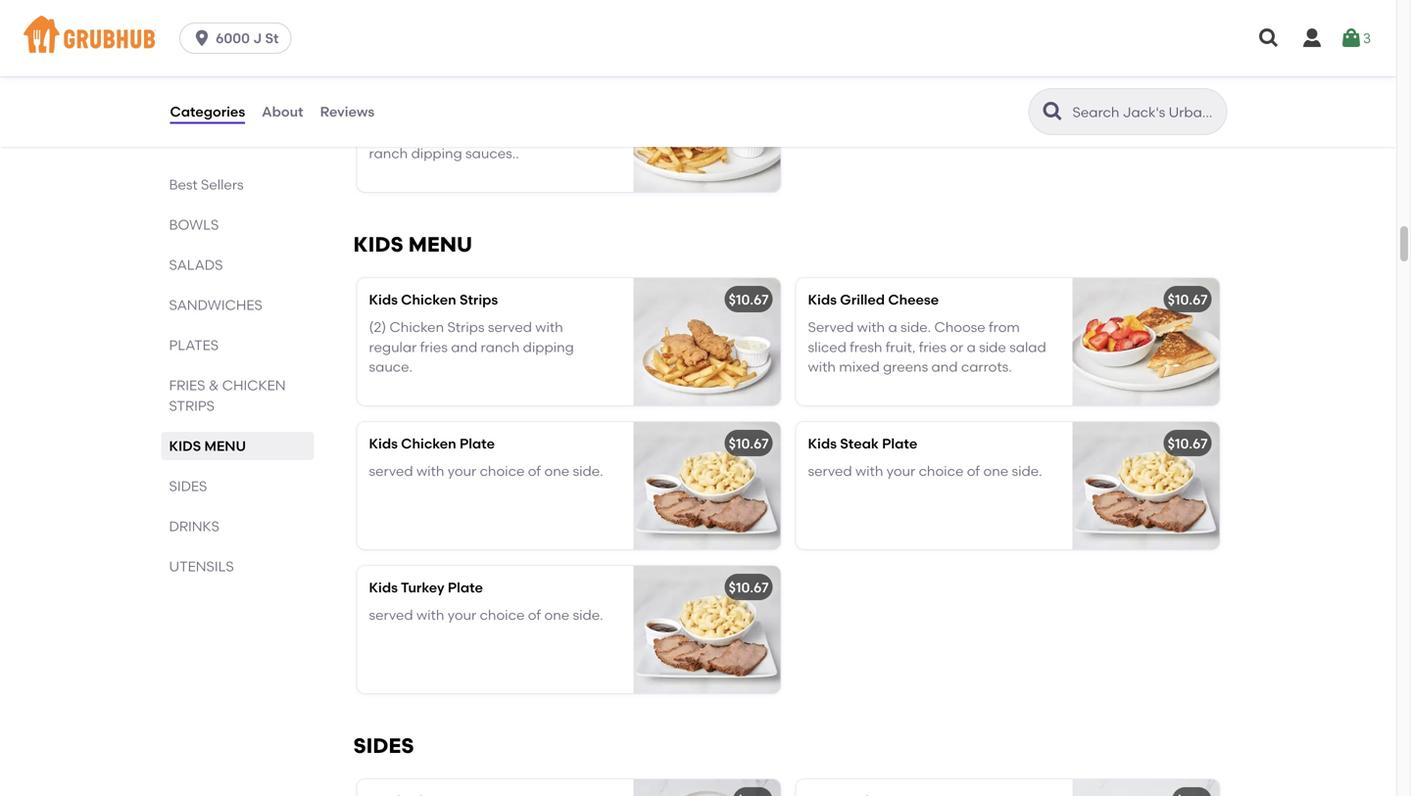 Task type: describe. For each thing, give the bounding box(es) containing it.
chicken strips and fries
[[369, 78, 531, 94]]

and inside (2) chicken strips served with regular fries and  ranch dipping sauce.
[[451, 339, 477, 356]]

from
[[989, 319, 1020, 336]]

(2)
[[369, 319, 386, 336]]

search icon image
[[1041, 100, 1065, 123]]

6000 j st
[[216, 30, 279, 47]]

choice for kids steak plate
[[919, 463, 964, 480]]

bbq
[[482, 125, 509, 142]]

ranch inside (2) chicken strips served with regular fries and  ranch dipping sauce.
[[481, 339, 520, 356]]

chipotle-
[[369, 125, 432, 142]]

of for kids chicken plate
[[528, 463, 541, 480]]

utensils
[[169, 559, 234, 575]]

your for steak
[[887, 463, 915, 480]]

served for kids steak plate
[[808, 463, 852, 480]]

served with a side. choose from sliced fresh fruit, fries or a side salad with mixed greens and carrots.
[[808, 319, 1046, 376]]

of for kids steak plate
[[967, 463, 980, 480]]

and left "fries"
[[469, 78, 496, 94]]

best
[[169, 176, 198, 193]]

sauce.
[[369, 359, 413, 376]]

$10.67 for kids chicken strips
[[729, 291, 769, 308]]

kids grilled cheese
[[808, 291, 939, 308]]

or
[[950, 339, 963, 356]]

served
[[808, 319, 854, 336]]

sauces..
[[466, 145, 519, 162]]

side
[[979, 339, 1006, 356]]

fries
[[499, 78, 531, 94]]

fries inside served with a side. choose from sliced fresh fruit, fries or a side salad with mixed greens and carrots.
[[919, 339, 947, 356]]

chicken for (2) chicken strips served with regular fries and  ranch dipping sauce.
[[390, 319, 444, 336]]

$15.67
[[729, 78, 769, 94]]

best sellers
[[169, 176, 244, 193]]

chicken for (3) chicken strips with regular fries, chipotle-mango  bbq sauce and ranch dipping sauces..
[[390, 105, 444, 122]]

dipping inside (2) chicken strips served with regular fries and  ranch dipping sauce.
[[523, 339, 574, 356]]

1 horizontal spatial kids menu
[[353, 232, 472, 257]]

fruit,
[[886, 339, 916, 356]]

(2) chicken strips served with regular fries and  ranch dipping sauce.
[[369, 319, 574, 376]]

1 horizontal spatial sides
[[353, 734, 414, 759]]

and inside (3) chicken strips with regular fries, chipotle-mango  bbq sauce and ranch dipping sauces..
[[556, 125, 582, 142]]

side. for kids chicken plate
[[573, 463, 603, 480]]

kids chicken plate image
[[634, 422, 781, 550]]

categories
[[170, 103, 245, 120]]

kids steak plate
[[808, 435, 917, 452]]

kids for kids turkey plate
[[369, 579, 398, 596]]

chicken strips and fries image
[[634, 65, 781, 192]]

chicken for kids chicken strips
[[401, 291, 456, 308]]

st
[[265, 30, 279, 47]]

with inside (3) chicken strips with regular fries, chipotle-mango  bbq sauce and ranch dipping sauces..
[[488, 105, 516, 122]]

and inside served with a side. choose from sliced fresh fruit, fries or a side salad with mixed greens and carrots.
[[931, 359, 958, 376]]

1 vertical spatial kids menu
[[169, 438, 246, 455]]

(3) chicken strips with regular fries, chipotle-mango  bbq sauce and ranch dipping sauces..
[[369, 105, 602, 162]]

3
[[1363, 30, 1371, 46]]

0 horizontal spatial menu
[[204, 438, 246, 455]]

side. for kids turkey plate
[[573, 607, 603, 624]]

$10.67 for kids turkey plate
[[729, 579, 769, 596]]

chicken up (3)
[[369, 78, 424, 94]]

grilled
[[840, 291, 885, 308]]

ranch inside (3) chicken strips with regular fries, chipotle-mango  bbq sauce and ranch dipping sauces..
[[369, 145, 408, 162]]

kids for kids chicken plate
[[369, 435, 398, 452]]

strips for kids chicken strips
[[460, 291, 498, 308]]

kids steak plate image
[[1073, 422, 1220, 550]]

about button
[[261, 76, 304, 147]]

your for chicken
[[448, 463, 476, 480]]

plate for kids turkey plate
[[448, 579, 483, 596]]

chicken
[[222, 377, 286, 394]]

fries,
[[570, 105, 602, 122]]

one for kids chicken plate
[[544, 463, 569, 480]]

fries & chicken strips
[[169, 377, 286, 415]]

0 vertical spatial sides
[[169, 478, 207, 495]]

turkey
[[401, 579, 444, 596]]

served with your choice of one side. for kids turkey plate
[[369, 607, 603, 624]]

sauce
[[512, 125, 553, 142]]

6000
[[216, 30, 250, 47]]

plates
[[169, 337, 219, 354]]

1 horizontal spatial svg image
[[1257, 26, 1281, 50]]

kids turkey plate
[[369, 579, 483, 596]]

one for kids steak plate
[[983, 463, 1009, 480]]

with inside (2) chicken strips served with regular fries and  ranch dipping sauce.
[[535, 319, 563, 336]]

salads
[[169, 257, 223, 273]]

reviews
[[320, 103, 375, 120]]

fries
[[169, 377, 205, 394]]

j
[[253, 30, 262, 47]]

reviews button
[[319, 76, 376, 147]]

cheese
[[888, 291, 939, 308]]

side. inside served with a side. choose from sliced fresh fruit, fries or a side salad with mixed greens and carrots.
[[901, 319, 931, 336]]

of for kids turkey plate
[[528, 607, 541, 624]]

strips for (3) chicken strips with regular fries, chipotle-mango  bbq sauce and ranch dipping sauces..
[[448, 105, 485, 122]]

mac & cheese image
[[1073, 780, 1220, 797]]



Task type: vqa. For each thing, say whether or not it's contained in the screenshot.
Kids Chicken Plate image
yes



Task type: locate. For each thing, give the bounding box(es) containing it.
1 horizontal spatial fries
[[919, 339, 947, 356]]

3 button
[[1340, 21, 1371, 56]]

served
[[488, 319, 532, 336], [369, 463, 413, 480], [808, 463, 852, 480], [369, 607, 413, 624]]

plate
[[460, 435, 495, 452], [882, 435, 917, 452], [448, 579, 483, 596]]

0 vertical spatial ranch
[[369, 145, 408, 162]]

salad
[[1009, 339, 1046, 356]]

your down kids chicken plate on the bottom of page
[[448, 463, 476, 480]]

1 fries from the left
[[420, 339, 448, 356]]

chicken up (2) chicken strips served with regular fries and  ranch dipping sauce.
[[401, 291, 456, 308]]

$10.67 for kids steak plate
[[1168, 435, 1208, 452]]

ranch down kids chicken strips
[[481, 339, 520, 356]]

kids down sauce. in the top of the page
[[369, 435, 398, 452]]

and down 'or' on the top of page
[[931, 359, 958, 376]]

bowls
[[169, 217, 219, 233]]

served down kids chicken plate on the bottom of page
[[369, 463, 413, 480]]

(3)
[[369, 105, 387, 122]]

one
[[544, 463, 569, 480], [983, 463, 1009, 480], [544, 607, 569, 624]]

0 horizontal spatial regular
[[369, 339, 417, 356]]

your down kids turkey plate
[[448, 607, 476, 624]]

kids left turkey
[[369, 579, 398, 596]]

1 vertical spatial kids
[[169, 438, 201, 455]]

menu
[[408, 232, 472, 257], [204, 438, 246, 455]]

kids down strips
[[169, 438, 201, 455]]

served with your choice of one side.
[[369, 463, 603, 480], [808, 463, 1042, 480], [369, 607, 603, 624]]

served inside (2) chicken strips served with regular fries and  ranch dipping sauce.
[[488, 319, 532, 336]]

a up fruit,
[[888, 319, 897, 336]]

kids for kids chicken strips
[[369, 291, 398, 308]]

1 horizontal spatial regular
[[519, 105, 567, 122]]

plate for kids chicken plate
[[460, 435, 495, 452]]

your down kids steak plate
[[887, 463, 915, 480]]

and
[[469, 78, 496, 94], [556, 125, 582, 142], [451, 339, 477, 356], [931, 359, 958, 376]]

0 vertical spatial dipping
[[411, 145, 462, 162]]

0 vertical spatial kids
[[353, 232, 403, 257]]

0 horizontal spatial kids menu
[[169, 438, 246, 455]]

$10.67 for kids chicken plate
[[729, 435, 769, 452]]

regular
[[519, 105, 567, 122], [369, 339, 417, 356]]

fries left 'or' on the top of page
[[919, 339, 947, 356]]

served down steak
[[808, 463, 852, 480]]

chicken down sauce. in the top of the page
[[401, 435, 456, 452]]

a
[[888, 319, 897, 336], [967, 339, 976, 356]]

of
[[528, 463, 541, 480], [967, 463, 980, 480], [528, 607, 541, 624]]

strips
[[169, 398, 215, 415]]

about
[[262, 103, 303, 120]]

strips inside (3) chicken strips with regular fries, chipotle-mango  bbq sauce and ranch dipping sauces..
[[448, 105, 485, 122]]

sandwiches
[[169, 297, 262, 314]]

served down turkey
[[369, 607, 413, 624]]

1 vertical spatial menu
[[204, 438, 246, 455]]

kids chicken plate
[[369, 435, 495, 452]]

1 vertical spatial ranch
[[481, 339, 520, 356]]

chicken down kids chicken strips
[[390, 319, 444, 336]]

0 vertical spatial regular
[[519, 105, 567, 122]]

and down fries,
[[556, 125, 582, 142]]

1 vertical spatial sides
[[353, 734, 414, 759]]

0 horizontal spatial kids
[[169, 438, 201, 455]]

kids grilled cheese image
[[1073, 278, 1220, 406]]

served for kids turkey plate
[[369, 607, 413, 624]]

kids chicken strips image
[[634, 278, 781, 406]]

$10.67
[[729, 291, 769, 308], [1168, 291, 1208, 308], [729, 435, 769, 452], [1168, 435, 1208, 452], [729, 579, 769, 596]]

served with your choice of one side. for kids chicken plate
[[369, 463, 603, 480]]

served for kids chicken plate
[[369, 463, 413, 480]]

fresh
[[850, 339, 882, 356]]

served with your choice of one side. down kids turkey plate
[[369, 607, 603, 624]]

0 horizontal spatial fries
[[420, 339, 448, 356]]

sliced
[[808, 339, 847, 356]]

fries inside (2) chicken strips served with regular fries and  ranch dipping sauce.
[[420, 339, 448, 356]]

a right 'or' on the top of page
[[967, 339, 976, 356]]

with
[[488, 105, 516, 122], [535, 319, 563, 336], [857, 319, 885, 336], [808, 359, 836, 376], [416, 463, 444, 480], [855, 463, 883, 480], [416, 607, 444, 624]]

regular inside (3) chicken strips with regular fries, chipotle-mango  bbq sauce and ranch dipping sauces..
[[519, 105, 567, 122]]

plate down (2) chicken strips served with regular fries and  ranch dipping sauce.
[[460, 435, 495, 452]]

chicken inside (3) chicken strips with regular fries, chipotle-mango  bbq sauce and ranch dipping sauces..
[[390, 105, 444, 122]]

kids for kids grilled cheese
[[808, 291, 837, 308]]

2 fries from the left
[[919, 339, 947, 356]]

steak
[[840, 435, 879, 452]]

&
[[209, 377, 219, 394]]

svg image
[[1257, 26, 1281, 50], [1300, 26, 1324, 50], [192, 28, 212, 48]]

kids menu down strips
[[169, 438, 246, 455]]

strips for (2) chicken strips served with regular fries and  ranch dipping sauce.
[[447, 319, 485, 336]]

1 vertical spatial regular
[[369, 339, 417, 356]]

mango
[[432, 125, 479, 142]]

$10.67 for kids grilled cheese
[[1168, 291, 1208, 308]]

served with your choice of one side. for kids steak plate
[[808, 463, 1042, 480]]

regular up sauce in the left top of the page
[[519, 105, 567, 122]]

mixed
[[839, 359, 880, 376]]

ranch down chipotle-
[[369, 145, 408, 162]]

sides
[[169, 478, 207, 495], [353, 734, 414, 759]]

0 vertical spatial a
[[888, 319, 897, 336]]

svg image
[[1340, 26, 1363, 50]]

plate for kids steak plate
[[882, 435, 917, 452]]

main navigation navigation
[[0, 0, 1396, 76]]

chicken inside (2) chicken strips served with regular fries and  ranch dipping sauce.
[[390, 319, 444, 336]]

choose
[[934, 319, 986, 336]]

choice
[[480, 463, 525, 480], [919, 463, 964, 480], [480, 607, 525, 624]]

regular up sauce. in the top of the page
[[369, 339, 417, 356]]

0 vertical spatial menu
[[408, 232, 472, 257]]

choice for kids turkey plate
[[480, 607, 525, 624]]

kids up kids chicken strips
[[353, 232, 403, 257]]

choice for kids chicken plate
[[480, 463, 525, 480]]

your
[[448, 463, 476, 480], [887, 463, 915, 480], [448, 607, 476, 624]]

one for kids turkey plate
[[544, 607, 569, 624]]

1 horizontal spatial dipping
[[523, 339, 574, 356]]

chicken
[[369, 78, 424, 94], [390, 105, 444, 122], [401, 291, 456, 308], [390, 319, 444, 336], [401, 435, 456, 452]]

0 vertical spatial kids menu
[[353, 232, 472, 257]]

served with your choice of one side. down kids steak plate
[[808, 463, 1042, 480]]

carrots.
[[961, 359, 1012, 376]]

2 horizontal spatial svg image
[[1300, 26, 1324, 50]]

served with your choice of one side. down kids chicken plate on the bottom of page
[[369, 463, 603, 480]]

and down kids chicken strips
[[451, 339, 477, 356]]

0 horizontal spatial svg image
[[192, 28, 212, 48]]

side. for kids steak plate
[[1012, 463, 1042, 480]]

dipping inside (3) chicken strips with regular fries, chipotle-mango  bbq sauce and ranch dipping sauces..
[[411, 145, 462, 162]]

0 horizontal spatial sides
[[169, 478, 207, 495]]

0 horizontal spatial ranch
[[369, 145, 408, 162]]

kids menu
[[353, 232, 472, 257], [169, 438, 246, 455]]

menu up kids chicken strips
[[408, 232, 472, 257]]

your for turkey
[[448, 607, 476, 624]]

drinks
[[169, 518, 219, 535]]

ranch
[[369, 145, 408, 162], [481, 339, 520, 356]]

regular inside (2) chicken strips served with regular fries and  ranch dipping sauce.
[[369, 339, 417, 356]]

0 horizontal spatial a
[[888, 319, 897, 336]]

fries down kids chicken strips
[[420, 339, 448, 356]]

kids chicken strips
[[369, 291, 498, 308]]

0 horizontal spatial dipping
[[411, 145, 462, 162]]

1 horizontal spatial menu
[[408, 232, 472, 257]]

1 vertical spatial dipping
[[523, 339, 574, 356]]

1 horizontal spatial a
[[967, 339, 976, 356]]

1 horizontal spatial ranch
[[481, 339, 520, 356]]

dipping
[[411, 145, 462, 162], [523, 339, 574, 356]]

kids turkey plate image
[[634, 566, 781, 694]]

mashed potatoes image
[[634, 780, 781, 797]]

chicken for kids chicken plate
[[401, 435, 456, 452]]

sellers
[[201, 176, 244, 193]]

kids
[[353, 232, 403, 257], [169, 438, 201, 455]]

plate right turkey
[[448, 579, 483, 596]]

strips
[[427, 78, 466, 94], [448, 105, 485, 122], [460, 291, 498, 308], [447, 319, 485, 336]]

categories button
[[169, 76, 246, 147]]

chicken up chipotle-
[[390, 105, 444, 122]]

strips inside (2) chicken strips served with regular fries and  ranch dipping sauce.
[[447, 319, 485, 336]]

6000 j st button
[[179, 23, 299, 54]]

greens
[[883, 359, 928, 376]]

1 horizontal spatial kids
[[353, 232, 403, 257]]

kids left steak
[[808, 435, 837, 452]]

kids for kids steak plate
[[808, 435, 837, 452]]

plate right steak
[[882, 435, 917, 452]]

kids up the (2)
[[369, 291, 398, 308]]

kids up served
[[808, 291, 837, 308]]

kids
[[369, 291, 398, 308], [808, 291, 837, 308], [369, 435, 398, 452], [808, 435, 837, 452], [369, 579, 398, 596]]

served down kids chicken strips
[[488, 319, 532, 336]]

side.
[[901, 319, 931, 336], [573, 463, 603, 480], [1012, 463, 1042, 480], [573, 607, 603, 624]]

fries
[[420, 339, 448, 356], [919, 339, 947, 356]]

kids menu up kids chicken strips
[[353, 232, 472, 257]]

Search Jack's Urban Eats search field
[[1071, 103, 1221, 122]]

1 vertical spatial a
[[967, 339, 976, 356]]

svg image inside 6000 j st button
[[192, 28, 212, 48]]

menu down fries & chicken strips
[[204, 438, 246, 455]]



